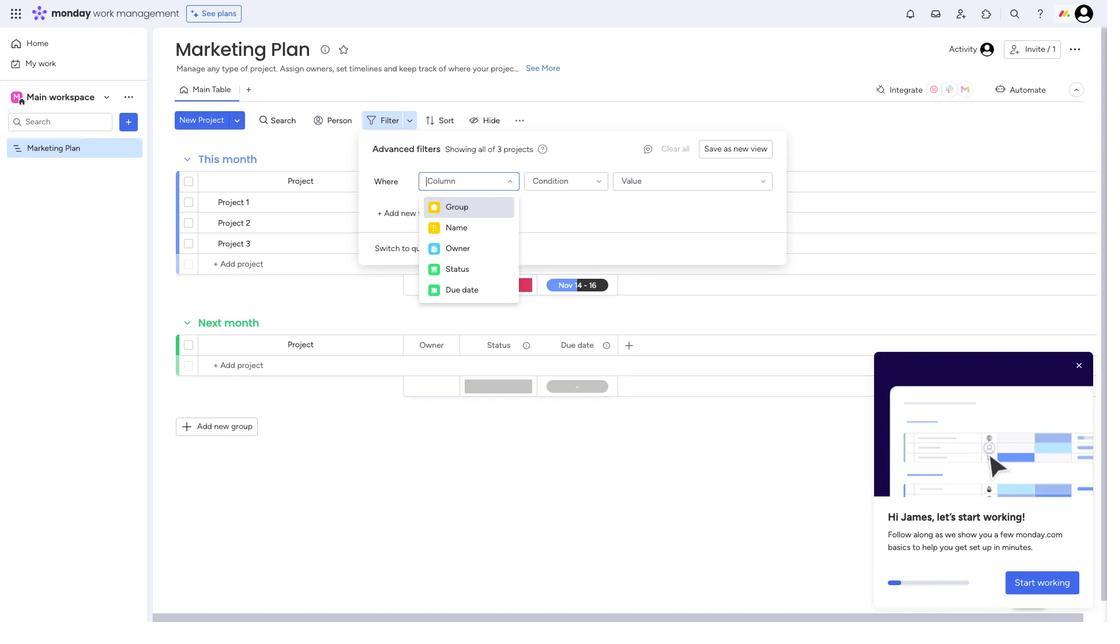 Task type: vqa. For each thing, say whether or not it's contained in the screenshot.
Notifications image in the right of the page
yes



Task type: describe. For each thing, give the bounding box(es) containing it.
sort button
[[420, 111, 461, 130]]

1 horizontal spatial of
[[439, 64, 447, 74]]

value
[[622, 176, 642, 186]]

main table
[[193, 85, 231, 95]]

2 vertical spatial due date
[[561, 341, 594, 350]]

arrow down image
[[403, 114, 417, 127]]

start working
[[1015, 578, 1071, 589]]

hi james, let's start working!
[[888, 512, 1026, 524]]

/
[[1048, 44, 1051, 54]]

+ add new filter button
[[373, 205, 440, 223]]

working on it
[[475, 198, 523, 208]]

group
[[231, 422, 253, 432]]

hi
[[888, 512, 899, 524]]

2 vertical spatial new
[[214, 422, 229, 432]]

follow along as we show you a few monday.com basics to help you get set up in minutes.
[[888, 531, 1063, 553]]

home
[[27, 39, 49, 48]]

invite
[[1026, 44, 1046, 54]]

options image
[[123, 116, 134, 128]]

of inside advanced filters showing all of 3 projects
[[488, 144, 495, 154]]

+
[[377, 209, 382, 219]]

advanced filters showing all of 3 projects
[[373, 144, 533, 155]]

3 inside advanced filters showing all of 3 projects
[[498, 144, 502, 154]]

hide button
[[465, 111, 507, 130]]

basics
[[888, 543, 911, 553]]

m
[[13, 92, 20, 102]]

notifications image
[[905, 8, 917, 20]]

advanced
[[373, 144, 415, 155]]

where
[[374, 177, 398, 187]]

clear all
[[662, 144, 690, 154]]

options image
[[1068, 42, 1082, 56]]

switch
[[375, 244, 400, 254]]

hide
[[483, 116, 500, 125]]

this
[[198, 152, 220, 167]]

along
[[914, 531, 934, 541]]

0 vertical spatial marketing plan
[[175, 36, 310, 62]]

any
[[207, 64, 220, 74]]

as inside follow along as we show you a few monday.com basics to help you get set up in minutes.
[[936, 531, 943, 541]]

Marketing Plan field
[[172, 36, 313, 62]]

up
[[983, 543, 992, 553]]

autopilot image
[[996, 82, 1006, 97]]

2 status field from the top
[[484, 339, 514, 352]]

2 owner field from the top
[[417, 339, 447, 352]]

type
[[222, 64, 238, 74]]

new project button
[[175, 111, 229, 130]]

0 vertical spatial status
[[487, 177, 511, 187]]

see more link
[[525, 63, 562, 74]]

1 inside "invite / 1" button
[[1053, 44, 1056, 54]]

lottie animation element
[[874, 352, 1094, 502]]

start working button
[[1006, 572, 1080, 595]]

due for 2nd due date field from the top
[[561, 341, 576, 350]]

assign
[[280, 64, 304, 74]]

filter
[[381, 116, 399, 125]]

monday
[[51, 7, 91, 20]]

inbox image
[[930, 8, 942, 20]]

1 vertical spatial date
[[462, 286, 479, 295]]

stands.
[[519, 64, 545, 74]]

working!
[[984, 512, 1026, 524]]

2
[[246, 219, 251, 228]]

marketing plan list box
[[0, 136, 147, 314]]

my
[[25, 59, 36, 68]]

0 vertical spatial date
[[578, 177, 594, 187]]

person
[[327, 116, 352, 125]]

it
[[518, 198, 523, 208]]

project inside button
[[198, 115, 224, 125]]

filter button
[[362, 111, 417, 130]]

column
[[427, 176, 456, 186]]

main table button
[[175, 81, 240, 99]]

1 vertical spatial 1
[[246, 198, 249, 208]]

0 vertical spatial add
[[384, 209, 399, 219]]

1 vertical spatial you
[[940, 543, 953, 553]]

1 due date field from the top
[[558, 176, 597, 188]]

1 vertical spatial due date
[[446, 286, 479, 295]]

james peterson image
[[1075, 5, 1094, 23]]

table
[[212, 85, 231, 95]]

view
[[751, 144, 768, 154]]

show
[[958, 531, 977, 541]]

more
[[542, 63, 560, 73]]

0 vertical spatial you
[[979, 531, 993, 541]]

management
[[116, 7, 179, 20]]

working
[[1038, 578, 1071, 589]]

0 vertical spatial due date
[[561, 177, 594, 187]]

1 vertical spatial status
[[446, 265, 469, 275]]

add view image
[[246, 86, 251, 94]]

follow
[[888, 531, 912, 541]]

a
[[995, 531, 999, 541]]

start
[[958, 512, 981, 524]]

main for main table
[[193, 85, 210, 95]]

collapse board header image
[[1072, 85, 1081, 95]]

work for my
[[38, 59, 56, 68]]

0 vertical spatial plan
[[271, 36, 310, 62]]

lottie animation image
[[874, 357, 1094, 502]]

few
[[1001, 531, 1014, 541]]

projects
[[504, 144, 533, 154]]

done
[[489, 218, 508, 228]]

project.
[[250, 64, 278, 74]]

manage any type of project. assign owners, set timelines and keep track of where your project stands.
[[176, 64, 545, 74]]

1 owner field from the top
[[417, 176, 447, 188]]

project 1
[[218, 198, 249, 208]]

0 horizontal spatial add
[[197, 422, 212, 432]]

new for filter
[[401, 209, 416, 219]]

keep
[[399, 64, 417, 74]]

get
[[955, 543, 968, 553]]

dapulse integrations image
[[877, 86, 885, 94]]

your
[[473, 64, 489, 74]]



Task type: locate. For each thing, give the bounding box(es) containing it.
plan down search in workspace 'field'
[[65, 143, 80, 153]]

to inside button
[[402, 244, 410, 254]]

new left group
[[214, 422, 229, 432]]

+ Add project text field
[[204, 359, 398, 373]]

2 horizontal spatial new
[[734, 144, 749, 154]]

switch to quick filters
[[375, 244, 454, 254]]

work right the "my"
[[38, 59, 56, 68]]

plans
[[217, 9, 237, 18]]

all inside 'button'
[[682, 144, 690, 154]]

1 vertical spatial due
[[446, 286, 460, 295]]

month right next
[[224, 316, 259, 331]]

quick
[[412, 244, 431, 254]]

workspace selection element
[[11, 90, 96, 105]]

0 vertical spatial 1
[[1053, 44, 1056, 54]]

my work button
[[7, 55, 124, 73]]

marketing plan
[[175, 36, 310, 62], [27, 143, 80, 153]]

2 vertical spatial status
[[487, 341, 511, 350]]

main workspace
[[27, 91, 95, 102]]

1 horizontal spatial marketing plan
[[175, 36, 310, 62]]

as right save
[[724, 144, 732, 154]]

save as new view button
[[699, 140, 773, 159]]

add new group button
[[176, 418, 258, 437]]

filters down sort popup button
[[417, 144, 441, 155]]

as inside "button"
[[724, 144, 732, 154]]

menu image
[[514, 115, 526, 126]]

0 horizontal spatial set
[[336, 64, 347, 74]]

date
[[578, 177, 594, 187], [462, 286, 479, 295], [578, 341, 594, 350]]

close image
[[1074, 360, 1086, 372]]

add left group
[[197, 422, 212, 432]]

invite members image
[[956, 8, 967, 20]]

help button
[[1009, 590, 1050, 609]]

set
[[336, 64, 347, 74], [970, 543, 981, 553]]

1 horizontal spatial all
[[682, 144, 690, 154]]

1 vertical spatial add
[[197, 422, 212, 432]]

month for next month
[[224, 316, 259, 331]]

work right monday
[[93, 7, 114, 20]]

see for see more
[[526, 63, 540, 73]]

clear
[[662, 144, 680, 154]]

option
[[0, 138, 147, 140]]

switch to quick filters button
[[370, 240, 458, 258]]

timelines
[[349, 64, 382, 74]]

my work
[[25, 59, 56, 68]]

1 vertical spatial plan
[[65, 143, 80, 153]]

plan inside list box
[[65, 143, 80, 153]]

marketing plan inside list box
[[27, 143, 80, 153]]

due for second due date field from the bottom of the page
[[561, 177, 576, 187]]

1 horizontal spatial work
[[93, 7, 114, 20]]

column information image
[[522, 177, 531, 187], [602, 177, 611, 187], [522, 341, 531, 350], [602, 341, 611, 350]]

as
[[724, 144, 732, 154], [936, 531, 943, 541]]

1 vertical spatial work
[[38, 59, 56, 68]]

Status field
[[484, 176, 514, 188], [484, 339, 514, 352]]

group
[[446, 202, 469, 212]]

2 due date field from the top
[[558, 339, 597, 352]]

0 vertical spatial due
[[561, 177, 576, 187]]

status
[[487, 177, 511, 187], [446, 265, 469, 275], [487, 341, 511, 350]]

0 vertical spatial marketing
[[175, 36, 266, 62]]

and
[[384, 64, 397, 74]]

1 right /
[[1053, 44, 1056, 54]]

1 vertical spatial owner field
[[417, 339, 447, 352]]

set down add to favorites "image"
[[336, 64, 347, 74]]

filters inside button
[[433, 244, 454, 254]]

as left "we"
[[936, 531, 943, 541]]

3 left projects
[[498, 144, 502, 154]]

in
[[994, 543, 1000, 553]]

marketing inside list box
[[27, 143, 63, 153]]

next month
[[198, 316, 259, 331]]

due
[[561, 177, 576, 187], [446, 286, 460, 295], [561, 341, 576, 350]]

1 horizontal spatial add
[[384, 209, 399, 219]]

monday work management
[[51, 7, 179, 20]]

0 vertical spatial set
[[336, 64, 347, 74]]

you left a
[[979, 531, 993, 541]]

1 horizontal spatial as
[[936, 531, 943, 541]]

owner
[[420, 177, 444, 187], [446, 244, 470, 254], [420, 341, 444, 350]]

add right the +
[[384, 209, 399, 219]]

activity
[[950, 44, 978, 54]]

start
[[1015, 578, 1035, 589]]

next
[[198, 316, 222, 331]]

add new group
[[197, 422, 253, 432]]

1 vertical spatial see
[[526, 63, 540, 73]]

all
[[682, 144, 690, 154], [478, 144, 486, 154]]

marketing down search in workspace 'field'
[[27, 143, 63, 153]]

track
[[419, 64, 437, 74]]

0 vertical spatial month
[[222, 152, 257, 167]]

Due date field
[[558, 176, 597, 188], [558, 339, 597, 352]]

1 up 2
[[246, 198, 249, 208]]

marketing plan up the type
[[175, 36, 310, 62]]

plan
[[271, 36, 310, 62], [65, 143, 80, 153]]

automate
[[1010, 85, 1046, 95]]

of left projects
[[488, 144, 495, 154]]

0 horizontal spatial see
[[202, 9, 216, 18]]

marketing plan down search in workspace 'field'
[[27, 143, 80, 153]]

0 vertical spatial to
[[402, 244, 410, 254]]

1 horizontal spatial see
[[526, 63, 540, 73]]

see left plans
[[202, 9, 216, 18]]

work
[[93, 7, 114, 20], [38, 59, 56, 68]]

where
[[449, 64, 471, 74]]

manage
[[176, 64, 205, 74]]

clear all button
[[657, 140, 695, 159]]

see inside button
[[202, 9, 216, 18]]

all inside advanced filters showing all of 3 projects
[[478, 144, 486, 154]]

2 vertical spatial date
[[578, 341, 594, 350]]

0 horizontal spatial 1
[[246, 198, 249, 208]]

0 vertical spatial status field
[[484, 176, 514, 188]]

to left help
[[913, 543, 921, 553]]

1 status field from the top
[[484, 176, 514, 188]]

invite / 1
[[1026, 44, 1056, 54]]

workspace options image
[[123, 91, 134, 103]]

james,
[[901, 512, 935, 524]]

1 vertical spatial set
[[970, 543, 981, 553]]

main
[[193, 85, 210, 95], [27, 91, 47, 102]]

1 vertical spatial marketing
[[27, 143, 63, 153]]

0 horizontal spatial of
[[240, 64, 248, 74]]

new for view
[[734, 144, 749, 154]]

owners,
[[306, 64, 334, 74]]

set left the up
[[970, 543, 981, 553]]

apps image
[[981, 8, 993, 20]]

to left quick
[[402, 244, 410, 254]]

1 horizontal spatial to
[[913, 543, 921, 553]]

see more
[[526, 63, 560, 73]]

project 2
[[218, 219, 251, 228]]

This month field
[[196, 152, 260, 167]]

1 vertical spatial 3
[[246, 239, 250, 249]]

+ add new filter
[[377, 209, 435, 219]]

1 vertical spatial filters
[[433, 244, 454, 254]]

0 vertical spatial as
[[724, 144, 732, 154]]

workspace image
[[11, 91, 22, 104]]

new
[[734, 144, 749, 154], [401, 209, 416, 219], [214, 422, 229, 432]]

see plans
[[202, 9, 237, 18]]

1 horizontal spatial set
[[970, 543, 981, 553]]

see for see plans
[[202, 9, 216, 18]]

on
[[507, 198, 516, 208]]

working
[[475, 198, 505, 208]]

v2 search image
[[259, 114, 268, 127]]

filters right quick
[[433, 244, 454, 254]]

2 all from the left
[[478, 144, 486, 154]]

1 horizontal spatial you
[[979, 531, 993, 541]]

1 vertical spatial as
[[936, 531, 943, 541]]

2 vertical spatial due
[[561, 341, 576, 350]]

Owner field
[[417, 176, 447, 188], [417, 339, 447, 352]]

0 vertical spatial owner field
[[417, 176, 447, 188]]

0 horizontal spatial as
[[724, 144, 732, 154]]

main inside workspace selection element
[[27, 91, 47, 102]]

activity button
[[945, 40, 1000, 59]]

marketing
[[175, 36, 266, 62], [27, 143, 63, 153]]

0 vertical spatial see
[[202, 9, 216, 18]]

3
[[498, 144, 502, 154], [246, 239, 250, 249]]

2 vertical spatial owner
[[420, 341, 444, 350]]

1 vertical spatial status field
[[484, 339, 514, 352]]

1 vertical spatial marketing plan
[[27, 143, 80, 153]]

monday.com
[[1016, 531, 1063, 541]]

of right 'track'
[[439, 64, 447, 74]]

1 horizontal spatial main
[[193, 85, 210, 95]]

progress bar
[[888, 581, 902, 586]]

month for this month
[[222, 152, 257, 167]]

Search field
[[268, 112, 303, 129]]

integrate
[[890, 85, 923, 95]]

0 horizontal spatial 3
[[246, 239, 250, 249]]

0 horizontal spatial all
[[478, 144, 486, 154]]

0 horizontal spatial plan
[[65, 143, 80, 153]]

1 vertical spatial due date field
[[558, 339, 597, 352]]

this month
[[198, 152, 257, 167]]

new
[[179, 115, 196, 125]]

workspace
[[49, 91, 95, 102]]

1 horizontal spatial 3
[[498, 144, 502, 154]]

help image
[[1035, 8, 1046, 20]]

new left view
[[734, 144, 749, 154]]

1 horizontal spatial marketing
[[175, 36, 266, 62]]

0 horizontal spatial marketing
[[27, 143, 63, 153]]

save as new view
[[704, 144, 768, 154]]

search everything image
[[1009, 8, 1021, 20]]

show board description image
[[318, 44, 332, 55]]

save
[[704, 144, 722, 154]]

add
[[384, 209, 399, 219], [197, 422, 212, 432]]

0 horizontal spatial to
[[402, 244, 410, 254]]

1 horizontal spatial 1
[[1053, 44, 1056, 54]]

work inside button
[[38, 59, 56, 68]]

0 vertical spatial 3
[[498, 144, 502, 154]]

project
[[491, 64, 517, 74]]

angle down image
[[234, 116, 240, 125]]

3 down 2
[[246, 239, 250, 249]]

0 vertical spatial new
[[734, 144, 749, 154]]

learn more image
[[538, 144, 547, 155]]

all right clear
[[682, 144, 690, 154]]

v2 user feedback image
[[644, 143, 652, 155]]

1 vertical spatial owner
[[446, 244, 470, 254]]

let's
[[937, 512, 956, 524]]

set inside follow along as we show you a few monday.com basics to help you get set up in minutes.
[[970, 543, 981, 553]]

name
[[446, 223, 468, 233]]

see left more on the top of page
[[526, 63, 540, 73]]

0 vertical spatial filters
[[417, 144, 441, 155]]

to
[[402, 244, 410, 254], [913, 543, 921, 553]]

0 horizontal spatial main
[[27, 91, 47, 102]]

minutes.
[[1002, 543, 1033, 553]]

0 horizontal spatial new
[[214, 422, 229, 432]]

1 horizontal spatial new
[[401, 209, 416, 219]]

select product image
[[10, 8, 22, 20]]

new inside "button"
[[734, 144, 749, 154]]

marketing up any
[[175, 36, 266, 62]]

project 3
[[218, 239, 250, 249]]

main left table
[[193, 85, 210, 95]]

1 vertical spatial to
[[913, 543, 921, 553]]

0 vertical spatial due date field
[[558, 176, 597, 188]]

0 horizontal spatial work
[[38, 59, 56, 68]]

filters
[[417, 144, 441, 155], [433, 244, 454, 254]]

new project
[[179, 115, 224, 125]]

of right the type
[[240, 64, 248, 74]]

main for main workspace
[[27, 91, 47, 102]]

1 vertical spatial new
[[401, 209, 416, 219]]

due date
[[561, 177, 594, 187], [446, 286, 479, 295], [561, 341, 594, 350]]

help
[[1019, 594, 1040, 605]]

main inside 'main table' button
[[193, 85, 210, 95]]

new left filter
[[401, 209, 416, 219]]

invite / 1 button
[[1004, 40, 1061, 59]]

see plans button
[[186, 5, 242, 22]]

0 horizontal spatial marketing plan
[[27, 143, 80, 153]]

1 horizontal spatial plan
[[271, 36, 310, 62]]

2 horizontal spatial of
[[488, 144, 495, 154]]

Search in workspace field
[[24, 115, 96, 129]]

to inside follow along as we show you a few monday.com basics to help you get set up in minutes.
[[913, 543, 921, 553]]

condition
[[533, 176, 569, 186]]

all right showing
[[478, 144, 486, 154]]

1 vertical spatial month
[[224, 316, 259, 331]]

add to favorites image
[[338, 44, 349, 55]]

+ Add project text field
[[204, 258, 398, 272]]

0 vertical spatial owner
[[420, 177, 444, 187]]

Next month field
[[196, 316, 262, 331]]

help
[[923, 543, 938, 553]]

0 horizontal spatial you
[[940, 543, 953, 553]]

0 vertical spatial work
[[93, 7, 114, 20]]

you down "we"
[[940, 543, 953, 553]]

work for monday
[[93, 7, 114, 20]]

month right this
[[222, 152, 257, 167]]

1 all from the left
[[682, 144, 690, 154]]

plan up assign on the left
[[271, 36, 310, 62]]

main right workspace icon
[[27, 91, 47, 102]]



